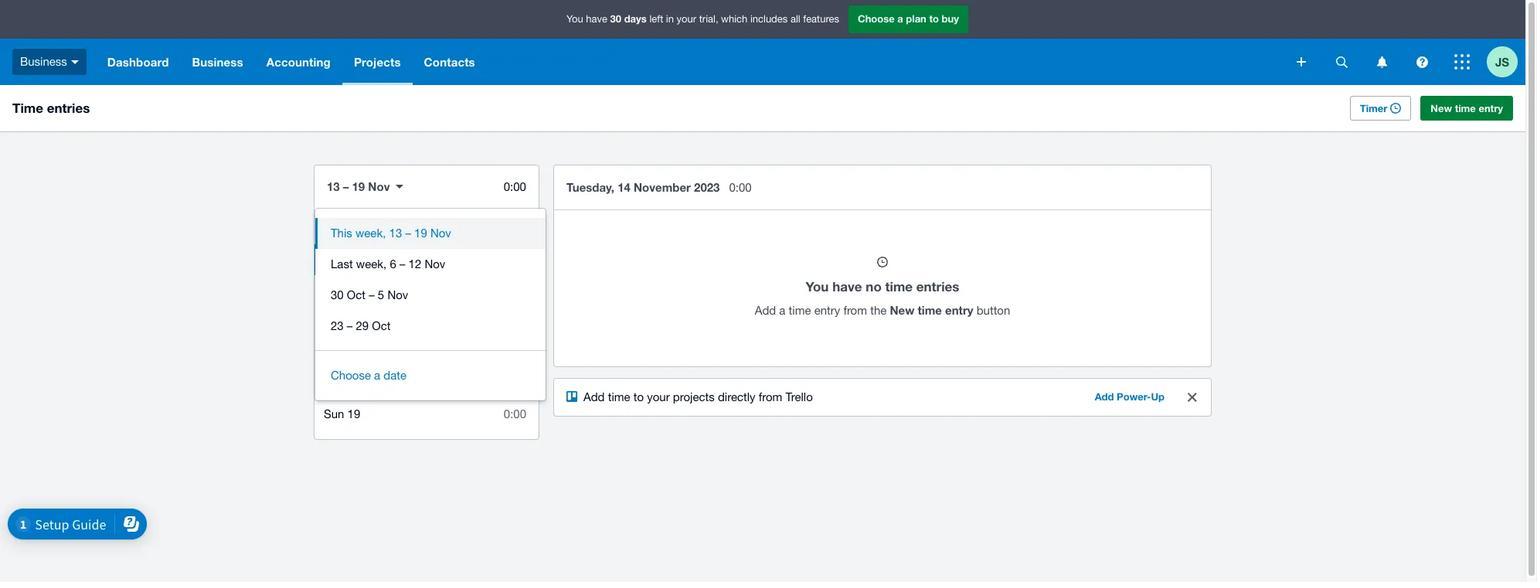 Task type: vqa. For each thing, say whether or not it's contained in the screenshot.
Enter Your Contact'S Email Address field
no



Task type: locate. For each thing, give the bounding box(es) containing it.
– up mon 13
[[343, 179, 349, 193]]

0 horizontal spatial have
[[586, 13, 608, 25]]

13 up the "6"
[[389, 227, 402, 240]]

14 for tuesday,
[[618, 180, 631, 194]]

clear button
[[1178, 382, 1209, 413]]

you
[[567, 13, 584, 25], [806, 278, 829, 295]]

time entries
[[12, 100, 90, 116]]

1 horizontal spatial 13
[[350, 222, 363, 235]]

30 oct – 5 nov button
[[315, 280, 546, 311]]

0 horizontal spatial a
[[374, 369, 381, 382]]

you have no time entries
[[806, 278, 960, 295]]

last week, 6 – 12 nov button
[[315, 249, 546, 280]]

13 inside popup button
[[327, 179, 340, 193]]

entry left button
[[946, 303, 974, 317]]

navigation inside banner
[[96, 39, 1287, 85]]

entry down the js
[[1480, 102, 1504, 114]]

0 horizontal spatial business
[[20, 55, 67, 68]]

this
[[331, 227, 352, 240]]

0 horizontal spatial new
[[890, 303, 915, 317]]

new right the
[[890, 303, 915, 317]]

0 horizontal spatial add
[[584, 390, 605, 404]]

30 inside 'button'
[[331, 288, 344, 302]]

1 horizontal spatial new
[[1432, 102, 1453, 114]]

1 vertical spatial your
[[647, 390, 670, 404]]

have left no
[[833, 278, 863, 295]]

new
[[1432, 102, 1453, 114], [890, 303, 915, 317]]

group containing this week, 13 – 19 nov
[[315, 209, 546, 401]]

timer
[[1361, 102, 1388, 114]]

– inside popup button
[[343, 179, 349, 193]]

week,
[[356, 227, 386, 240], [356, 257, 387, 271]]

14 inside button
[[345, 253, 358, 266]]

svg image
[[1455, 54, 1471, 70], [1378, 56, 1388, 68], [1417, 56, 1429, 68], [1297, 57, 1307, 66], [71, 60, 79, 64]]

1 business button from the left
[[0, 39, 96, 85]]

mon 13
[[324, 222, 363, 235]]

which
[[722, 13, 748, 25]]

week, right this
[[356, 227, 386, 240]]

days
[[625, 13, 647, 25]]

fri
[[325, 346, 338, 359]]

projects
[[354, 55, 401, 69]]

svg image up new time entry button
[[1417, 56, 1429, 68]]

business button
[[0, 39, 96, 85], [181, 39, 255, 85]]

choose inside button
[[331, 369, 371, 382]]

15
[[350, 284, 363, 297]]

1 horizontal spatial a
[[780, 304, 786, 317]]

1 vertical spatial from
[[759, 390, 783, 404]]

0 horizontal spatial you
[[567, 13, 584, 25]]

from left the
[[844, 304, 868, 317]]

0 vertical spatial have
[[586, 13, 608, 25]]

all
[[791, 13, 801, 25]]

to
[[930, 13, 939, 25], [634, 390, 644, 404]]

14
[[618, 180, 631, 194], [345, 253, 358, 266]]

list box containing this week, 13 – 19 nov
[[315, 209, 546, 351]]

oct inside 'button'
[[347, 288, 366, 302]]

nov up this week, 13 – 19 nov
[[368, 179, 390, 193]]

0 vertical spatial to
[[930, 13, 939, 25]]

–
[[343, 179, 349, 193], [405, 227, 411, 240], [400, 257, 405, 271], [369, 288, 375, 302], [347, 319, 353, 332]]

mon
[[324, 222, 347, 235]]

1 vertical spatial new
[[890, 303, 915, 317]]

30 oct – 5 nov
[[331, 288, 409, 302]]

js
[[1496, 55, 1510, 68]]

0 vertical spatial oct
[[347, 288, 366, 302]]

choose for choose a date
[[331, 369, 371, 382]]

svg image right svg icon
[[1378, 56, 1388, 68]]

14 right tuesday,
[[618, 180, 631, 194]]

1 vertical spatial a
[[780, 304, 786, 317]]

add power-up
[[1095, 390, 1165, 403]]

2 vertical spatial a
[[374, 369, 381, 382]]

you inside you have 30 days left in your trial, which includes all features
[[567, 13, 584, 25]]

features
[[804, 13, 840, 25]]

nov inside popup button
[[368, 179, 390, 193]]

19 inside popup button
[[352, 179, 365, 193]]

group
[[315, 209, 546, 401]]

you have 30 days left in your trial, which includes all features
[[567, 13, 840, 25]]

list box
[[315, 209, 546, 351]]

tuesday,
[[567, 180, 615, 194]]

13 right mon at the top left of page
[[350, 222, 363, 235]]

entry inside button
[[1480, 102, 1504, 114]]

2 horizontal spatial entry
[[1480, 102, 1504, 114]]

0 vertical spatial a
[[898, 13, 904, 25]]

2023
[[694, 180, 720, 194]]

time inside button
[[1456, 102, 1477, 114]]

time
[[12, 100, 43, 116]]

0 vertical spatial 19
[[352, 179, 365, 193]]

buy
[[942, 13, 960, 25]]

business
[[20, 55, 67, 68], [192, 55, 243, 69]]

week, inside this week, 13 – 19 nov button
[[356, 227, 386, 240]]

0 vertical spatial you
[[567, 13, 584, 25]]

1 horizontal spatial entries
[[917, 278, 960, 295]]

wed
[[324, 284, 347, 297]]

tue 14
[[324, 253, 358, 266]]

have
[[586, 13, 608, 25], [833, 278, 863, 295]]

1 horizontal spatial 14
[[618, 180, 631, 194]]

nov
[[368, 179, 390, 193], [431, 227, 451, 240], [425, 257, 446, 271], [388, 288, 409, 302]]

0 vertical spatial new
[[1432, 102, 1453, 114]]

1 horizontal spatial have
[[833, 278, 863, 295]]

includes
[[751, 13, 788, 25]]

0 horizontal spatial entry
[[815, 304, 841, 317]]

week, left the "6"
[[356, 257, 387, 271]]

from inside add a time entry from the new time entry button
[[844, 304, 868, 317]]

0:00
[[504, 180, 527, 193], [729, 181, 752, 194], [504, 222, 527, 235], [504, 346, 527, 359], [504, 407, 527, 421]]

1 vertical spatial 14
[[345, 253, 358, 266]]

thu
[[324, 315, 344, 328]]

choose a date
[[331, 369, 407, 382]]

entries up add a time entry from the new time entry button
[[917, 278, 960, 295]]

trello
[[786, 390, 813, 404]]

0:00 for sun 19
[[504, 407, 527, 421]]

1 horizontal spatial 30
[[611, 13, 622, 25]]

entry left the
[[815, 304, 841, 317]]

new inside button
[[1432, 102, 1453, 114]]

1 vertical spatial 30
[[331, 288, 344, 302]]

a inside button
[[374, 369, 381, 382]]

23 – 29 oct
[[331, 319, 391, 332]]

1 horizontal spatial you
[[806, 278, 829, 295]]

30 left '15'
[[331, 288, 344, 302]]

30
[[611, 13, 622, 25], [331, 288, 344, 302]]

1 vertical spatial 19
[[415, 227, 427, 240]]

your
[[677, 13, 697, 25], [647, 390, 670, 404]]

a for choose a date
[[374, 369, 381, 382]]

week, inside 'last week, 6 – 12 nov' button
[[356, 257, 387, 271]]

19 right sun
[[348, 407, 361, 421]]

add
[[755, 304, 776, 317], [584, 390, 605, 404], [1095, 390, 1115, 403]]

sat
[[324, 377, 341, 390]]

23
[[331, 319, 344, 332]]

13 up mon at the top left of page
[[327, 179, 340, 193]]

– left 5
[[369, 288, 375, 302]]

no
[[866, 278, 882, 295]]

entries
[[47, 100, 90, 116], [917, 278, 960, 295]]

0 horizontal spatial oct
[[347, 288, 366, 302]]

1 vertical spatial entries
[[917, 278, 960, 295]]

a
[[898, 13, 904, 25], [780, 304, 786, 317], [374, 369, 381, 382]]

0 horizontal spatial 30
[[331, 288, 344, 302]]

19 up tue 14 button
[[415, 227, 427, 240]]

1 vertical spatial oct
[[372, 319, 391, 332]]

2 business button from the left
[[181, 39, 255, 85]]

1 horizontal spatial business button
[[181, 39, 255, 85]]

have left days
[[586, 13, 608, 25]]

1 horizontal spatial choose
[[858, 13, 895, 25]]

entry
[[1480, 102, 1504, 114], [946, 303, 974, 317], [815, 304, 841, 317]]

november
[[634, 180, 691, 194]]

have for 30
[[586, 13, 608, 25]]

30 left days
[[611, 13, 622, 25]]

fri 17
[[325, 346, 354, 359]]

0 vertical spatial your
[[677, 13, 697, 25]]

0 vertical spatial 14
[[618, 180, 631, 194]]

1 vertical spatial week,
[[356, 257, 387, 271]]

13
[[327, 179, 340, 193], [350, 222, 363, 235], [389, 227, 402, 240]]

you left no
[[806, 278, 829, 295]]

0 horizontal spatial to
[[634, 390, 644, 404]]

tuesday, 14 november 2023
[[567, 180, 720, 194]]

entry inside add a time entry from the new time entry button
[[815, 304, 841, 317]]

1 vertical spatial choose
[[331, 369, 371, 382]]

choose for choose a plan to buy
[[858, 13, 895, 25]]

13 – 19 nov
[[327, 179, 390, 193]]

0 horizontal spatial business button
[[0, 39, 96, 85]]

1 vertical spatial have
[[833, 278, 863, 295]]

0 vertical spatial week,
[[356, 227, 386, 240]]

oct right 29 at the bottom left of page
[[372, 319, 391, 332]]

your right in
[[677, 13, 697, 25]]

1 horizontal spatial add
[[755, 304, 776, 317]]

this week, 13 – 19 nov
[[331, 227, 451, 240]]

0 horizontal spatial your
[[647, 390, 670, 404]]

svg image up time entries
[[71, 60, 79, 64]]

plan
[[907, 13, 927, 25]]

0:00 for fri 17
[[504, 346, 527, 359]]

19
[[352, 179, 365, 193], [415, 227, 427, 240], [348, 407, 361, 421]]

0 horizontal spatial choose
[[331, 369, 371, 382]]

to left projects
[[634, 390, 644, 404]]

29
[[356, 319, 369, 332]]

0 horizontal spatial 14
[[345, 253, 358, 266]]

0 horizontal spatial entries
[[47, 100, 90, 116]]

navigation
[[96, 39, 1287, 85]]

a inside add a time entry from the new time entry button
[[780, 304, 786, 317]]

you left days
[[567, 13, 584, 25]]

2 horizontal spatial 13
[[389, 227, 402, 240]]

your left projects
[[647, 390, 670, 404]]

new right timer button
[[1432, 102, 1453, 114]]

sun 19
[[324, 407, 361, 421]]

dashboard link
[[96, 39, 181, 85]]

2 horizontal spatial a
[[898, 13, 904, 25]]

contacts button
[[413, 39, 487, 85]]

a for add a time entry from the new time entry button
[[780, 304, 786, 317]]

have inside you have 30 days left in your trial, which includes all features
[[586, 13, 608, 25]]

date
[[384, 369, 407, 382]]

sun
[[324, 407, 344, 421]]

add inside add a time entry from the new time entry button
[[755, 304, 776, 317]]

a for choose a plan to buy
[[898, 13, 904, 25]]

1 horizontal spatial to
[[930, 13, 939, 25]]

19 up mon 13
[[352, 179, 365, 193]]

1 horizontal spatial oct
[[372, 319, 391, 332]]

0 vertical spatial from
[[844, 304, 868, 317]]

entries right time
[[47, 100, 90, 116]]

1 horizontal spatial from
[[844, 304, 868, 317]]

banner
[[0, 0, 1526, 85]]

from left 'trello'
[[759, 390, 783, 404]]

navigation containing dashboard
[[96, 39, 1287, 85]]

1 vertical spatial you
[[806, 278, 829, 295]]

oct left 5
[[347, 288, 366, 302]]

choose inside banner
[[858, 13, 895, 25]]

nov right 5
[[388, 288, 409, 302]]

oct
[[347, 288, 366, 302], [372, 319, 391, 332]]

to left buy
[[930, 13, 939, 25]]

– inside 'button'
[[369, 288, 375, 302]]

from
[[844, 304, 868, 317], [759, 390, 783, 404]]

14 right tue
[[345, 253, 358, 266]]

0 vertical spatial choose
[[858, 13, 895, 25]]

1 horizontal spatial your
[[677, 13, 697, 25]]

0 horizontal spatial 13
[[327, 179, 340, 193]]

23 – 29 oct button
[[315, 311, 546, 342]]



Task type: describe. For each thing, give the bounding box(es) containing it.
last week, 6 – 12 nov
[[331, 257, 446, 271]]

0 vertical spatial entries
[[47, 100, 90, 116]]

last
[[331, 257, 353, 271]]

add a time entry from the new time entry button
[[755, 303, 1011, 317]]

14 for tue
[[345, 253, 358, 266]]

thu 16
[[324, 315, 360, 328]]

new time entry
[[1432, 102, 1504, 114]]

button
[[977, 304, 1011, 317]]

time inside add a time entry from the new time entry button
[[789, 304, 811, 317]]

wed 15
[[324, 284, 363, 297]]

svg image inside business "popup button"
[[71, 60, 79, 64]]

17
[[341, 346, 354, 359]]

svg image
[[1337, 56, 1348, 68]]

js button
[[1488, 39, 1526, 85]]

you for you have 30 days left in your trial, which includes all features
[[567, 13, 584, 25]]

projects
[[673, 390, 715, 404]]

choose a date link
[[331, 369, 407, 382]]

thu 16 button
[[315, 306, 539, 337]]

12
[[409, 257, 422, 271]]

add time to your projects directly from trello
[[584, 390, 813, 404]]

tue 14 button
[[315, 244, 539, 275]]

timer button
[[1351, 96, 1412, 121]]

6
[[390, 257, 396, 271]]

accounting button
[[255, 39, 342, 85]]

tue
[[324, 253, 342, 266]]

16
[[347, 315, 360, 328]]

sat 18
[[324, 377, 358, 390]]

choose a date button
[[315, 360, 546, 391]]

13 – 19 nov button
[[315, 169, 416, 204]]

add for from
[[584, 390, 605, 404]]

18
[[345, 377, 358, 390]]

nov inside 'button'
[[388, 288, 409, 302]]

0 horizontal spatial from
[[759, 390, 783, 404]]

banner containing js
[[0, 0, 1526, 85]]

nov up tue 14 button
[[431, 227, 451, 240]]

in
[[666, 13, 674, 25]]

add for new
[[755, 304, 776, 317]]

projects button
[[342, 39, 413, 85]]

svg image left the js
[[1455, 54, 1471, 70]]

accounting
[[267, 55, 331, 69]]

new time entry button
[[1421, 96, 1514, 121]]

1 horizontal spatial entry
[[946, 303, 974, 317]]

have for no
[[833, 278, 863, 295]]

the
[[871, 304, 887, 317]]

up
[[1152, 390, 1165, 403]]

– right the "6"
[[400, 257, 405, 271]]

left
[[650, 13, 664, 25]]

1 horizontal spatial business
[[192, 55, 243, 69]]

13 inside button
[[389, 227, 402, 240]]

sat 18 button
[[315, 368, 539, 399]]

your inside you have 30 days left in your trial, which includes all features
[[677, 13, 697, 25]]

0:00 for mon 13
[[504, 222, 527, 235]]

– right 23
[[347, 319, 353, 332]]

5
[[378, 288, 384, 302]]

0 vertical spatial 30
[[611, 13, 622, 25]]

– up 12
[[405, 227, 411, 240]]

clear image
[[1188, 393, 1198, 402]]

svg image left svg icon
[[1297, 57, 1307, 66]]

week, for this
[[356, 227, 386, 240]]

contacts
[[424, 55, 475, 69]]

directly
[[718, 390, 756, 404]]

week, for last
[[356, 257, 387, 271]]

this week, 13 – 19 nov button
[[315, 218, 546, 249]]

nov right 12
[[425, 257, 446, 271]]

power-
[[1117, 390, 1152, 403]]

1 vertical spatial to
[[634, 390, 644, 404]]

dashboard
[[107, 55, 169, 69]]

oct inside button
[[372, 319, 391, 332]]

trial,
[[700, 13, 719, 25]]

choose a plan to buy
[[858, 13, 960, 25]]

2 horizontal spatial add
[[1095, 390, 1115, 403]]

wed 15 button
[[315, 275, 539, 306]]

add power-up link
[[1086, 385, 1175, 410]]

19 inside button
[[415, 227, 427, 240]]

2 vertical spatial 19
[[348, 407, 361, 421]]

you for you have no time entries
[[806, 278, 829, 295]]



